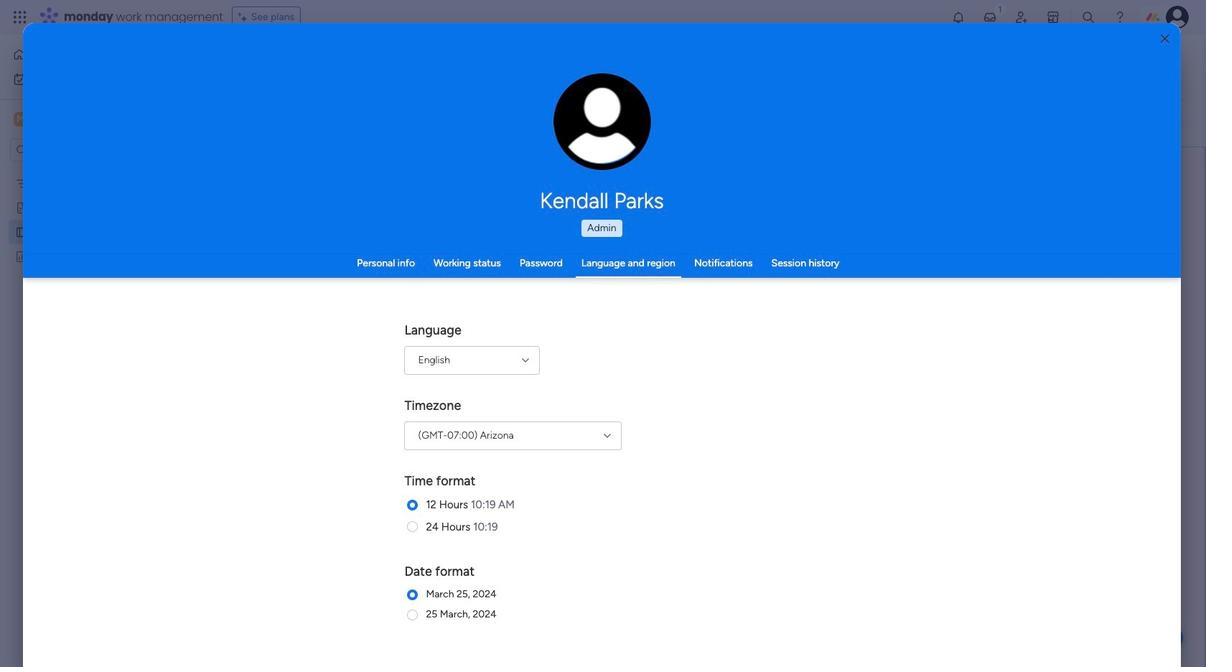 Task type: vqa. For each thing, say whether or not it's contained in the screenshot.
group
yes



Task type: locate. For each thing, give the bounding box(es) containing it.
group
[[507, 259, 889, 343], [507, 343, 889, 426], [507, 426, 889, 504]]

Choose a date date field
[[507, 463, 889, 491]]

1 group from the top
[[507, 259, 889, 343]]

kendall parks image
[[1167, 6, 1190, 29]]

search everything image
[[1082, 10, 1096, 24]]

0 vertical spatial option
[[9, 43, 175, 66]]

tab
[[311, 77, 366, 100]]

close image
[[1161, 33, 1170, 44]]

option
[[9, 43, 175, 66], [9, 68, 175, 91], [0, 170, 183, 173]]

notifications image
[[952, 10, 966, 24]]

1 image
[[994, 1, 1007, 17]]

workspace image
[[14, 111, 28, 127]]

list box
[[0, 168, 183, 462]]

public dashboard image
[[15, 249, 29, 263]]

public board image
[[15, 225, 29, 239]]

form form
[[190, 147, 1206, 667]]

workspace selection element
[[14, 111, 120, 129]]

2 group from the top
[[507, 343, 889, 426]]



Task type: describe. For each thing, give the bounding box(es) containing it.
name text field
[[507, 297, 889, 325]]

invite members image
[[1015, 10, 1029, 24]]

3 group from the top
[[507, 426, 889, 504]]

select product image
[[13, 10, 27, 24]]

Search in workspace field
[[30, 142, 120, 158]]

update feed image
[[984, 10, 998, 24]]

help image
[[1114, 10, 1128, 24]]

monday marketplace image
[[1047, 10, 1061, 24]]

2 vertical spatial option
[[0, 170, 183, 173]]

collapse image
[[1171, 118, 1183, 129]]

private board image
[[15, 200, 29, 214]]

1 vertical spatial option
[[9, 68, 175, 91]]

see plans image
[[238, 9, 251, 25]]



